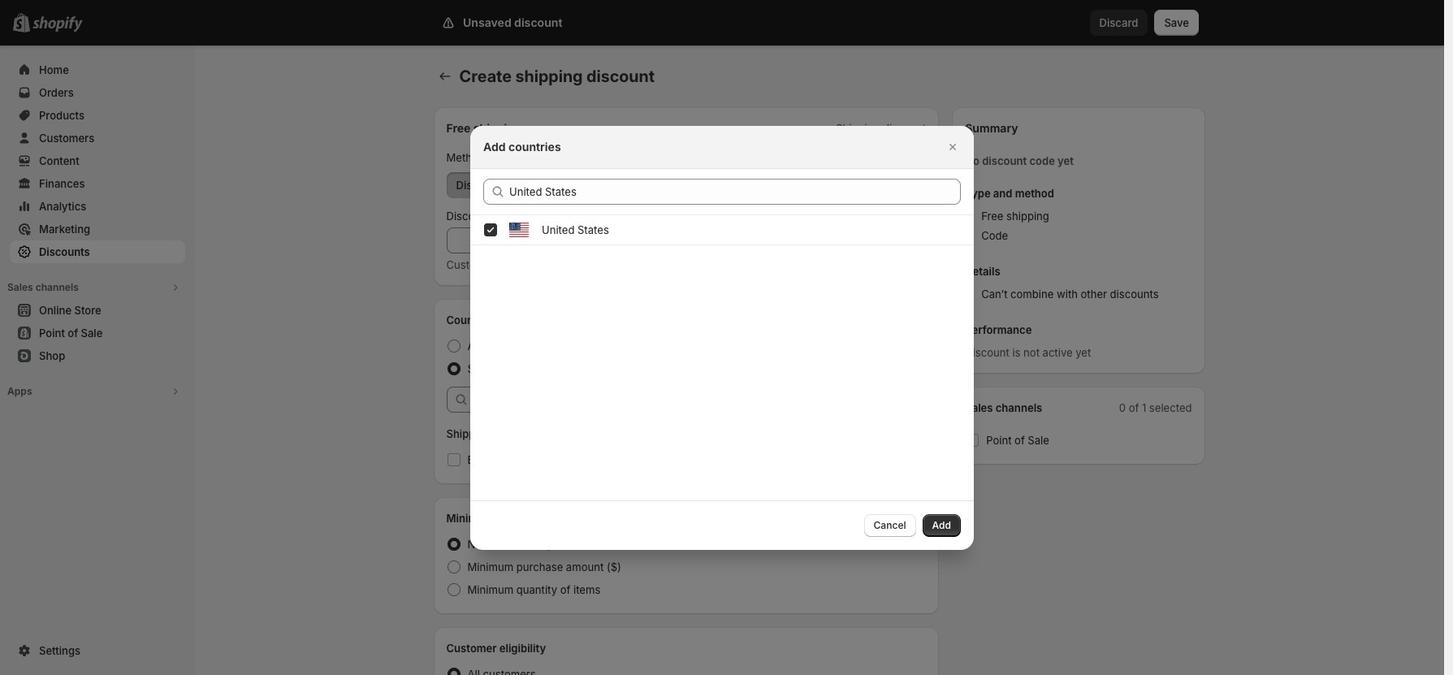 Task type: locate. For each thing, give the bounding box(es) containing it.
dialog
[[0, 126, 1445, 550]]



Task type: vqa. For each thing, say whether or not it's contained in the screenshot.
online store within button
no



Task type: describe. For each thing, give the bounding box(es) containing it.
Search countries text field
[[510, 178, 961, 204]]

shopify image
[[33, 16, 83, 33]]



